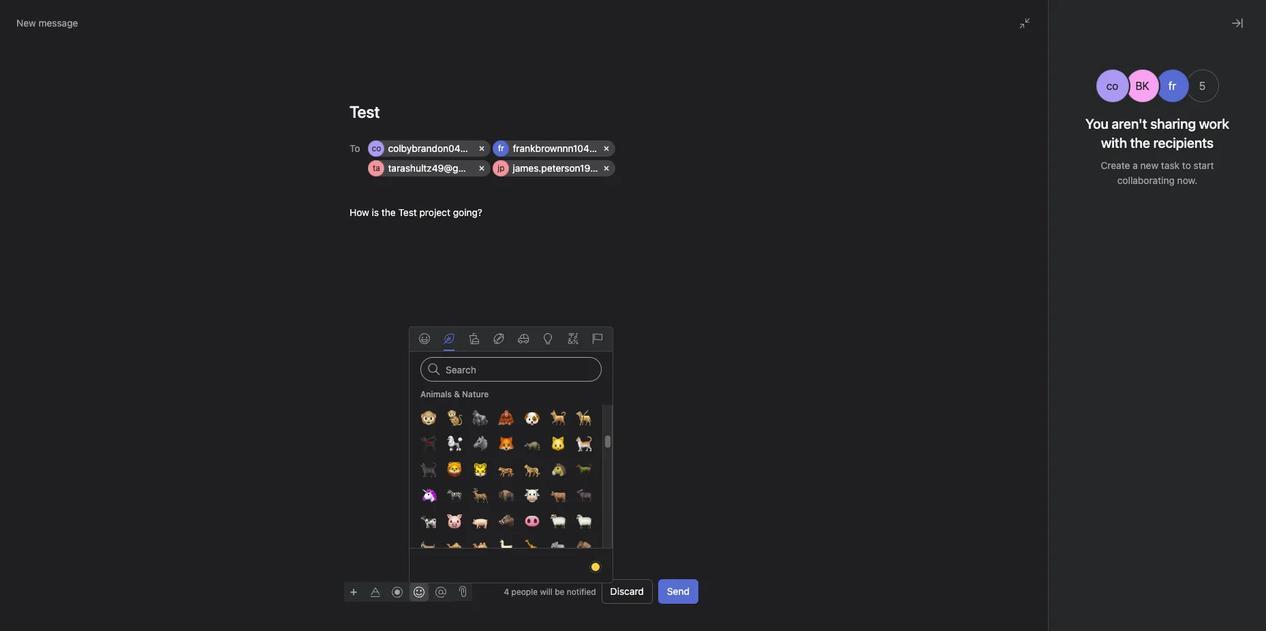 Task type: vqa. For each thing, say whether or not it's contained in the screenshot.
NO
no



Task type: describe. For each thing, give the bounding box(es) containing it.
🐅 image
[[498, 461, 514, 478]]

🐺 image
[[472, 436, 488, 452]]

fr inside frankbrownnn104@gmail.com cell
[[498, 143, 504, 153]]

frankbrownnn104@gmail.com
[[513, 142, 643, 154]]

test for colbybrandon04@gmail.com
[[963, 411, 982, 423]]

🐖 image
[[472, 513, 488, 530]]

create a new task to start collaborating now.
[[1101, 159, 1214, 186]]

sharing
[[1151, 116, 1196, 132]]

the for colbybrandon04@gmail.com
[[947, 411, 961, 423]]

&
[[454, 389, 460, 399]]

close image
[[1232, 18, 1243, 29]]

1 horizontal spatial tarashultz49@gmail.com cell
[[933, 386, 1063, 403]]

at mention image
[[436, 587, 446, 597]]

free
[[1018, 6, 1035, 16]]

minimize image
[[1020, 18, 1031, 29]]

will
[[540, 587, 553, 597]]

work
[[1200, 116, 1230, 132]]

going? for to
[[453, 207, 483, 218]]

you
[[1086, 116, 1109, 132]]

new
[[16, 17, 36, 29]]

🦓 image
[[446, 487, 462, 504]]

🐴 image
[[550, 461, 566, 478]]

how for colbybrandon04@gmail.com
[[915, 411, 934, 423]]

2 horizontal spatial fr
[[1169, 80, 1177, 92]]

animals & nature
[[421, 389, 489, 399]]

0 horizontal spatial colbybrandon04@gmail.com
[[388, 142, 514, 154]]

🦣 image
[[576, 539, 592, 556]]

8
[[1112, 62, 1117, 73]]

🐒 image
[[446, 410, 462, 426]]

aren't
[[1112, 116, 1148, 132]]

going? for colbybrandon04@gmail.com
[[1018, 411, 1048, 423]]

🦮 image
[[576, 410, 592, 426]]

🐐 image
[[420, 539, 437, 556]]

nature
[[462, 389, 489, 399]]

start
[[1194, 159, 1214, 171]]

0 vertical spatial tarashultz49@gmail.com
[[388, 162, 498, 174]]

share
[[1146, 62, 1168, 72]]

🐽 image
[[524, 513, 540, 530]]

frankbrownnn104@gmail.com cell
[[493, 140, 643, 157]]

how is the test project going? for colbybrandon04@gmail.com
[[915, 411, 1048, 423]]

0 horizontal spatial bk
[[1054, 62, 1065, 72]]

tarashultz49@gmail.com inside dialog
[[953, 389, 1063, 400]]

🐑 image
[[576, 513, 592, 530]]

🦍 image
[[472, 410, 488, 426]]

record a video image
[[392, 587, 403, 597]]

send
[[667, 586, 690, 597]]

task
[[1161, 159, 1180, 171]]

1 vertical spatial bk
[[1136, 80, 1150, 92]]

dialog containing colbybrandon04@gmail.com
[[898, 294, 1239, 631]]

1 horizontal spatial co
[[1107, 80, 1119, 92]]

🐯 image
[[472, 461, 488, 478]]

🦁 image
[[446, 461, 462, 478]]

🐶 image
[[524, 410, 540, 426]]

0 vertical spatial row
[[368, 140, 696, 180]]

Search field
[[421, 357, 602, 382]]

share button
[[1129, 58, 1175, 77]]

🐆 image
[[524, 461, 540, 478]]

1 horizontal spatial fr
[[1098, 62, 1104, 72]]

🦝 image
[[524, 436, 540, 452]]

🐎 image
[[576, 461, 592, 478]]

to
[[350, 142, 360, 154]]

the recipients
[[1131, 135, 1214, 151]]

🐷 image
[[446, 513, 462, 530]]

🐮 image
[[524, 487, 540, 504]]

4 people will be notified
[[504, 587, 596, 597]]

🐱 image
[[550, 436, 566, 452]]



Task type: locate. For each thing, give the bounding box(es) containing it.
🦧 image
[[498, 410, 514, 426]]

project inside dialog
[[985, 411, 1016, 423]]

1 vertical spatial colbybrandon04@gmail.com cell
[[933, 367, 1079, 383]]

hide sidebar image
[[18, 11, 29, 22]]

0 horizontal spatial test
[[398, 207, 417, 218]]

1 vertical spatial project
[[985, 411, 1016, 423]]

test inside dialog
[[963, 411, 982, 423]]

1 horizontal spatial is
[[937, 411, 944, 423]]

🐂 image
[[550, 487, 566, 504]]

is
[[372, 207, 379, 218], [937, 411, 944, 423]]

0 horizontal spatial row
[[368, 140, 696, 180]]

0 horizontal spatial tarashultz49@gmail.com cell
[[368, 160, 498, 177]]

colbybrandon04@gmail.com down add subject text box
[[953, 369, 1079, 380]]

5
[[1199, 80, 1206, 92]]

🐩 image
[[446, 436, 462, 452]]

new message
[[16, 17, 78, 29]]

🐕‍🦺 image
[[420, 436, 437, 452]]

trial
[[1038, 6, 1052, 16]]

1 vertical spatial tarashultz49@gmail.com
[[953, 389, 1063, 400]]

1 vertical spatial how is the test project going?
[[915, 411, 1048, 423]]

list box
[[472, 5, 800, 27]]

0 horizontal spatial fr
[[498, 143, 504, 153]]

0 vertical spatial project
[[420, 207, 451, 218]]

🐫 image
[[472, 539, 488, 556]]

🐵 image
[[420, 410, 437, 426]]

test for to
[[398, 207, 417, 218]]

co inside row
[[372, 143, 381, 153]]

test
[[398, 207, 417, 218], [963, 411, 982, 423]]

🐘 image
[[550, 539, 566, 556]]

🦙 image
[[498, 539, 514, 556]]

project for colbybrandon04@gmail.com
[[985, 411, 1016, 423]]

0 vertical spatial bk
[[1054, 62, 1065, 72]]

1 vertical spatial co
[[372, 143, 381, 153]]

send button
[[658, 579, 699, 604]]

discard
[[611, 586, 644, 597]]

row
[[368, 140, 696, 180], [933, 367, 1220, 406]]

fr down share button at the right top
[[1169, 80, 1177, 92]]

0 vertical spatial colbybrandon04@gmail.com
[[388, 142, 514, 154]]

ta
[[373, 163, 380, 173]]

0 horizontal spatial is
[[372, 207, 379, 218]]

0 vertical spatial how is the test project going?
[[350, 207, 483, 218]]

0 vertical spatial the
[[382, 207, 396, 218]]

how is the test project going?
[[350, 207, 483, 218], [915, 411, 1048, 423]]

row inside dialog
[[933, 367, 1220, 406]]

1 vertical spatial tarashultz49@gmail.com cell
[[933, 386, 1063, 403]]

0 horizontal spatial how
[[350, 207, 369, 218]]

colbybrandon04@gmail.com cell inside dialog
[[933, 367, 1079, 383]]

to
[[1183, 159, 1191, 171]]

0 vertical spatial colbybrandon04@gmail.com cell
[[368, 140, 514, 157]]

days
[[1019, 16, 1037, 26]]

colbybrandon04@gmail.com cell for right tarashultz49@gmail.com cell
[[933, 367, 1079, 383]]

how inside dialog
[[915, 411, 934, 423]]

0 vertical spatial test
[[398, 207, 417, 218]]

Add subject text field
[[898, 335, 1239, 354]]

0 horizontal spatial project
[[420, 207, 451, 218]]

1 horizontal spatial how
[[915, 411, 934, 423]]

co up ta
[[372, 143, 381, 153]]

message
[[39, 17, 78, 29]]

🦄 image
[[420, 487, 437, 504]]

1 vertical spatial test
[[963, 411, 982, 423]]

colbybrandon04@gmail.com cell for frankbrownnn104@gmail.com cell
[[368, 140, 514, 157]]

🦌 image
[[472, 487, 488, 504]]

colbybrandon04@gmail.com
[[388, 142, 514, 154], [953, 369, 1079, 380]]

how is the test project going? inside dialog
[[915, 411, 1048, 423]]

how
[[350, 207, 369, 218], [915, 411, 934, 423]]

0 horizontal spatial the
[[382, 207, 396, 218]]

1 horizontal spatial the
[[947, 411, 961, 423]]

0 vertical spatial how
[[350, 207, 369, 218]]

bk left 8
[[1054, 62, 1065, 72]]

project
[[420, 207, 451, 218], [985, 411, 1016, 423]]

🦊 image
[[498, 436, 514, 452]]

1 horizontal spatial test
[[963, 411, 982, 423]]

formatting image
[[370, 587, 381, 597]]

the for to
[[382, 207, 396, 218]]

with
[[1101, 135, 1127, 151]]

1 vertical spatial the
[[947, 411, 961, 423]]

1 horizontal spatial colbybrandon04@gmail.com
[[953, 369, 1079, 380]]

bk
[[1054, 62, 1065, 72], [1136, 80, 1150, 92]]

1 horizontal spatial bk
[[1136, 80, 1150, 92]]

🐃 image
[[576, 487, 592, 504]]

0 horizontal spatial how is the test project going?
[[350, 207, 483, 218]]

tarashultz49@gmail.com
[[388, 162, 498, 174], [953, 389, 1063, 400]]

0 vertical spatial is
[[372, 207, 379, 218]]

0 vertical spatial co
[[1107, 80, 1119, 92]]

0 horizontal spatial tarashultz49@gmail.com
[[388, 162, 498, 174]]

fr left 8
[[1098, 62, 1104, 72]]

1 horizontal spatial row
[[933, 367, 1220, 406]]

new
[[1141, 159, 1159, 171]]

colbybrandon04@gmail.com cell
[[368, 140, 514, 157], [933, 367, 1079, 383]]

2 vertical spatial fr
[[498, 143, 504, 153]]

the
[[382, 207, 396, 218], [947, 411, 961, 423]]

the inside dialog
[[947, 411, 961, 423]]

fr
[[1098, 62, 1104, 72], [1169, 80, 1177, 92], [498, 143, 504, 153]]

1 vertical spatial fr
[[1169, 80, 1177, 92]]

🐕 image
[[550, 410, 566, 426]]

co down 8
[[1107, 80, 1119, 92]]

is for to
[[372, 207, 379, 218]]

1 horizontal spatial going?
[[1018, 411, 1048, 423]]

row down add subject text field at the top of the page
[[368, 140, 696, 180]]

0 vertical spatial tarashultz49@gmail.com cell
[[368, 160, 498, 177]]

1 horizontal spatial colbybrandon04@gmail.com cell
[[933, 367, 1079, 383]]

1 vertical spatial colbybrandon04@gmail.com
[[953, 369, 1079, 380]]

be
[[555, 587, 565, 597]]

animals
[[421, 389, 452, 399]]

jp
[[498, 163, 505, 173]]

0 vertical spatial fr
[[1098, 62, 1104, 72]]

0 horizontal spatial colbybrandon04@gmail.com cell
[[368, 140, 514, 157]]

1 horizontal spatial project
[[985, 411, 1016, 423]]

co
[[1107, 80, 1119, 92], [372, 143, 381, 153]]

create
[[1101, 159, 1130, 171]]

going? inside dialog
[[1018, 411, 1048, 423]]

26
[[1007, 16, 1017, 26]]

row down add subject text box
[[933, 367, 1220, 406]]

notified
[[567, 587, 596, 597]]

toolbar
[[344, 582, 453, 602]]

0 horizontal spatial co
[[372, 143, 381, 153]]

tarashultz49@gmail.com cell
[[368, 160, 498, 177], [933, 386, 1063, 403]]

1 vertical spatial is
[[937, 411, 944, 423]]

emoji image
[[414, 587, 425, 597]]

0 horizontal spatial going?
[[453, 207, 483, 218]]

dialog
[[898, 294, 1239, 631]]

project for to
[[420, 207, 451, 218]]

is for colbybrandon04@gmail.com
[[937, 411, 944, 423]]

🐪 image
[[446, 539, 462, 556]]

4
[[504, 587, 509, 597]]

1 vertical spatial row
[[933, 367, 1220, 406]]

🐏 image
[[550, 513, 566, 530]]

0 vertical spatial going?
[[453, 207, 483, 218]]

people
[[512, 587, 538, 597]]

insert an object image
[[350, 588, 358, 596]]

🐄 image
[[420, 513, 437, 530]]

colbybrandon04@gmail.com up jp
[[388, 142, 514, 154]]

discard button
[[602, 579, 653, 604]]

is inside dialog
[[937, 411, 944, 423]]

fr up jp
[[498, 143, 504, 153]]

how for to
[[350, 207, 369, 218]]

bk down share button at the right top
[[1136, 80, 1150, 92]]

🐈 image
[[576, 436, 592, 452]]

1 vertical spatial how
[[915, 411, 934, 423]]

now.
[[1178, 174, 1198, 186]]

🐗 image
[[498, 513, 514, 530]]

1 horizontal spatial how is the test project going?
[[915, 411, 1048, 423]]

going?
[[453, 207, 483, 218], [1018, 411, 1048, 423]]

collaborating
[[1118, 174, 1175, 186]]

james.peterson1902@gmail.com
[[513, 162, 656, 174]]

left
[[1040, 16, 1052, 26]]

colbybrandon04@gmail.com inside dialog
[[953, 369, 1079, 380]]

🦒 image
[[524, 539, 540, 556]]

you aren't sharing work with the recipients
[[1086, 116, 1230, 151]]

Add subject text field
[[333, 101, 715, 123]]

1 horizontal spatial tarashultz49@gmail.com
[[953, 389, 1063, 400]]

how is the test project going? for to
[[350, 207, 483, 218]]

james.peterson1902@gmail.com cell
[[493, 160, 656, 177]]

free trial 26 days left
[[1007, 6, 1052, 26]]

a
[[1133, 159, 1138, 171]]

🦬 image
[[498, 487, 514, 504]]

1 vertical spatial going?
[[1018, 411, 1048, 423]]

🐈‍⬛ image
[[420, 461, 437, 478]]



